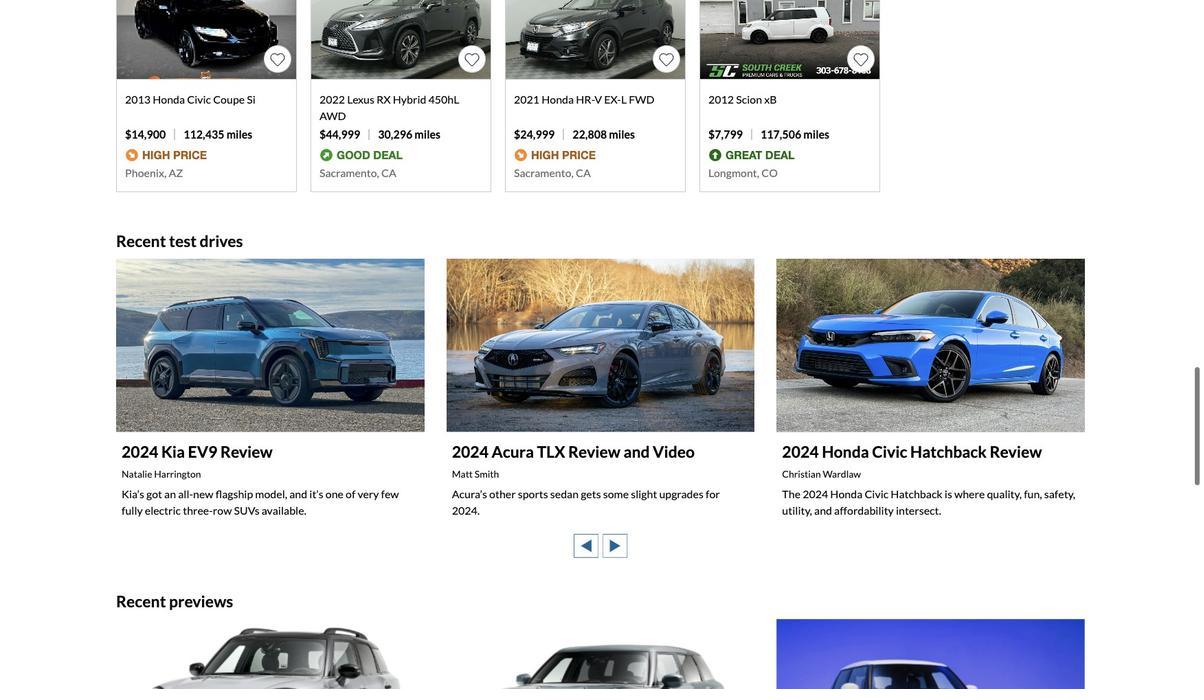 Task type: describe. For each thing, give the bounding box(es) containing it.
high price for sacramento,
[[531, 149, 596, 162]]

and inside kia's got an all-new flagship model, and it's one of very few fully electric three-row suvs available.
[[289, 488, 307, 501]]

hr-
[[576, 93, 595, 106]]

safety,
[[1044, 488, 1075, 501]]

2024 kia ev9 review natalie harrington
[[122, 443, 273, 480]]

price for ca
[[562, 149, 596, 162]]

harrington
[[154, 469, 201, 480]]

available.
[[262, 504, 306, 518]]

lexus
[[347, 93, 374, 106]]

2024 kia ev9 review link
[[122, 443, 273, 462]]

2024 honda civic hatchback review link
[[782, 443, 1042, 462]]

video
[[653, 443, 695, 462]]

2024 acura tlx review and video matt smith
[[452, 443, 695, 480]]

kia's
[[122, 488, 144, 501]]

new
[[193, 488, 213, 501]]

scion
[[736, 93, 762, 106]]

electric
[[145, 504, 181, 518]]

phoenix,
[[125, 166, 167, 179]]

of
[[346, 488, 355, 501]]

an
[[164, 488, 176, 501]]

fwd
[[629, 93, 655, 106]]

price for az
[[173, 149, 207, 162]]

test
[[169, 231, 197, 251]]

2024 acura tlx review and video link
[[452, 443, 695, 462]]

christian
[[782, 469, 821, 480]]

recent for recent test drives
[[116, 231, 166, 251]]

fully
[[122, 504, 143, 518]]

ex-
[[604, 93, 621, 106]]

tlx
[[537, 443, 565, 462]]

for
[[706, 488, 720, 501]]

2024 for 2024 acura tlx review and video
[[452, 443, 489, 462]]

miles for 22,808 miles
[[609, 128, 635, 141]]

good
[[337, 149, 370, 162]]

l
[[621, 93, 627, 106]]

phoenix, az
[[125, 166, 183, 179]]

112,435 miles
[[184, 128, 252, 141]]

all-
[[178, 488, 193, 501]]

recent previews
[[116, 592, 233, 612]]

flagship
[[215, 488, 253, 501]]

2022 lexus rx hybrid 450hl awd image
[[311, 0, 491, 79]]

$44,999
[[319, 128, 360, 141]]

2024 kia ev9 review image
[[109, 255, 432, 437]]

recent for recent previews
[[116, 592, 166, 612]]

the
[[782, 488, 801, 501]]

awd
[[319, 110, 346, 123]]

recent test drives
[[116, 231, 243, 251]]

model,
[[255, 488, 287, 501]]

$7,799
[[708, 128, 743, 141]]

the 2024 honda civic hatchback is where quality, fun, safety, utility, and affordability intersect.
[[782, 488, 1075, 518]]

and inside 2024 acura tlx review and video matt smith
[[623, 443, 650, 462]]

wardlaw
[[823, 469, 861, 480]]

got
[[146, 488, 162, 501]]

2012 scion xb
[[708, 93, 777, 106]]

kia
[[161, 443, 185, 462]]

2024 inside the 2024 honda civic hatchback is where quality, fun, safety, utility, and affordability intersect.
[[803, 488, 828, 501]]

drives
[[200, 231, 243, 251]]

intersect.
[[896, 504, 941, 518]]

117,506 miles
[[761, 128, 829, 141]]

v
[[595, 93, 602, 106]]

longmont, co
[[708, 166, 778, 179]]

2012 scion xb image
[[700, 0, 879, 79]]

2024 for 2024 kia ev9 review
[[122, 443, 158, 462]]

great deal
[[726, 149, 795, 162]]

$24,999
[[514, 128, 555, 141]]

where
[[954, 488, 985, 501]]

2024.
[[452, 504, 480, 518]]

acura
[[492, 443, 534, 462]]

2023 mini countryman image
[[116, 620, 424, 690]]

great
[[726, 149, 762, 162]]

slight
[[631, 488, 657, 501]]

2024 acura tlx review and video image
[[446, 259, 755, 432]]

coupe
[[213, 93, 245, 106]]

22,808 miles
[[573, 128, 635, 141]]

2024 for 2024 honda civic hatchback review
[[782, 443, 819, 462]]

2022 lexus rx hybrid 450hl awd
[[319, 93, 459, 123]]

sports
[[518, 488, 548, 501]]

hatchback inside 2024 honda civic hatchback review christian wardlaw
[[910, 443, 987, 462]]

co
[[761, 166, 778, 179]]

az
[[169, 166, 183, 179]]

miles for 117,506 miles
[[803, 128, 829, 141]]

2023 mini cooper clubman image
[[446, 620, 755, 690]]

three-
[[183, 504, 213, 518]]

some
[[603, 488, 629, 501]]

30,296 miles
[[378, 128, 440, 141]]

2022
[[319, 93, 345, 106]]



Task type: vqa. For each thing, say whether or not it's contained in the screenshot.
Cr-
no



Task type: locate. For each thing, give the bounding box(es) containing it.
2024 up matt
[[452, 443, 489, 462]]

honda
[[153, 93, 185, 106], [542, 93, 574, 106], [822, 443, 869, 462], [830, 488, 863, 501]]

sacramento, ca down good
[[319, 166, 396, 179]]

honda right 2013
[[153, 93, 185, 106]]

high price down 22,808
[[531, 149, 596, 162]]

matt
[[452, 469, 473, 480]]

1 sacramento, from the left
[[319, 166, 379, 179]]

2 recent from the top
[[116, 592, 166, 612]]

1 vertical spatial hatchback
[[891, 488, 943, 501]]

1 vertical spatial recent
[[116, 592, 166, 612]]

natalie
[[122, 469, 152, 480]]

30,296
[[378, 128, 412, 141]]

price up az
[[173, 149, 207, 162]]

civic left coupe
[[187, 93, 211, 106]]

hatchback up is
[[910, 443, 987, 462]]

hybrid
[[393, 93, 426, 106]]

sedan
[[550, 488, 579, 501]]

longmont,
[[708, 166, 759, 179]]

2024 up christian
[[782, 443, 819, 462]]

honda inside the 2024 honda civic hatchback is where quality, fun, safety, utility, and affordability intersect.
[[830, 488, 863, 501]]

and left the it's
[[289, 488, 307, 501]]

honda inside 2024 honda civic hatchback review christian wardlaw
[[822, 443, 869, 462]]

2024 inside 2024 kia ev9 review natalie harrington
[[122, 443, 158, 462]]

high price
[[142, 149, 207, 162], [531, 149, 596, 162]]

very
[[358, 488, 379, 501]]

1 horizontal spatial and
[[623, 443, 650, 462]]

high price up az
[[142, 149, 207, 162]]

honda for 2024
[[822, 443, 869, 462]]

recent
[[116, 231, 166, 251], [116, 592, 166, 612]]

and right utility,
[[814, 504, 832, 518]]

1 horizontal spatial sacramento, ca
[[514, 166, 591, 179]]

rx
[[377, 93, 391, 106]]

few
[[381, 488, 399, 501]]

112,435
[[184, 128, 224, 141]]

2 horizontal spatial review
[[990, 443, 1042, 462]]

review
[[220, 443, 273, 462], [568, 443, 620, 462], [990, 443, 1042, 462]]

2021
[[514, 93, 539, 106]]

1 horizontal spatial review
[[568, 443, 620, 462]]

3 miles from the left
[[609, 128, 635, 141]]

2023 mini cooper image
[[777, 620, 1085, 690]]

1 recent from the top
[[116, 231, 166, 251]]

suvs
[[234, 504, 259, 518]]

is
[[945, 488, 952, 501]]

deal for co
[[765, 149, 795, 162]]

high price for phoenix,
[[142, 149, 207, 162]]

civic up affordability
[[865, 488, 889, 501]]

2013 honda civic coupe si
[[125, 93, 255, 106]]

honda for 2013
[[153, 93, 185, 106]]

other
[[489, 488, 516, 501]]

hatchback inside the 2024 honda civic hatchback is where quality, fun, safety, utility, and affordability intersect.
[[891, 488, 943, 501]]

0 horizontal spatial and
[[289, 488, 307, 501]]

1 high price from the left
[[142, 149, 207, 162]]

0 horizontal spatial high price
[[142, 149, 207, 162]]

utility,
[[782, 504, 812, 518]]

1 horizontal spatial deal
[[765, 149, 795, 162]]

civic inside 2024 honda civic hatchback review christian wardlaw
[[872, 443, 907, 462]]

1 sacramento, ca from the left
[[319, 166, 396, 179]]

sacramento, for high
[[514, 166, 574, 179]]

review inside 2024 acura tlx review and video matt smith
[[568, 443, 620, 462]]

ca down good deal
[[381, 166, 396, 179]]

0 horizontal spatial high
[[142, 149, 170, 162]]

kia's got an all-new flagship model, and it's one of very few fully electric three-row suvs available.
[[122, 488, 399, 518]]

2 miles from the left
[[415, 128, 440, 141]]

2024 inside 2024 honda civic hatchback review christian wardlaw
[[782, 443, 819, 462]]

recent left "test"
[[116, 231, 166, 251]]

honda down wardlaw
[[830, 488, 863, 501]]

recent left previews
[[116, 592, 166, 612]]

upgrades
[[659, 488, 704, 501]]

honda up wardlaw
[[822, 443, 869, 462]]

miles right 22,808
[[609, 128, 635, 141]]

deal up co
[[765, 149, 795, 162]]

2 sacramento, from the left
[[514, 166, 574, 179]]

$14,900
[[125, 128, 166, 141]]

sacramento, down $24,999
[[514, 166, 574, 179]]

price
[[173, 149, 207, 162], [562, 149, 596, 162]]

2024 right the
[[803, 488, 828, 501]]

sacramento, ca down $24,999
[[514, 166, 591, 179]]

0 vertical spatial civic
[[187, 93, 211, 106]]

review up gets
[[568, 443, 620, 462]]

deal
[[373, 149, 403, 162], [765, 149, 795, 162]]

review for tlx
[[568, 443, 620, 462]]

450hl
[[428, 93, 459, 106]]

4 miles from the left
[[803, 128, 829, 141]]

acura's
[[452, 488, 487, 501]]

2 ca from the left
[[576, 166, 591, 179]]

ca
[[381, 166, 396, 179], [576, 166, 591, 179]]

high for $24,999
[[531, 149, 559, 162]]

and inside the 2024 honda civic hatchback is where quality, fun, safety, utility, and affordability intersect.
[[814, 504, 832, 518]]

2024 honda civic hatchback review christian wardlaw
[[782, 443, 1042, 480]]

22,808
[[573, 128, 607, 141]]

2 review from the left
[[568, 443, 620, 462]]

2 vertical spatial and
[[814, 504, 832, 518]]

2013
[[125, 93, 151, 106]]

review inside 2024 kia ev9 review natalie harrington
[[220, 443, 273, 462]]

previews
[[169, 592, 233, 612]]

ca for good deal
[[381, 166, 396, 179]]

fun,
[[1024, 488, 1042, 501]]

good deal
[[337, 149, 403, 162]]

sacramento, ca
[[319, 166, 396, 179], [514, 166, 591, 179]]

high
[[142, 149, 170, 162], [531, 149, 559, 162]]

sacramento, for good
[[319, 166, 379, 179]]

si
[[247, 93, 255, 106]]

1 vertical spatial and
[[289, 488, 307, 501]]

one
[[326, 488, 344, 501]]

2 high price from the left
[[531, 149, 596, 162]]

2024
[[122, 443, 158, 462], [452, 443, 489, 462], [782, 443, 819, 462], [803, 488, 828, 501]]

2 deal from the left
[[765, 149, 795, 162]]

high down $24,999
[[531, 149, 559, 162]]

0 vertical spatial and
[[623, 443, 650, 462]]

miles for 30,296 miles
[[415, 128, 440, 141]]

honda left hr-
[[542, 93, 574, 106]]

1 price from the left
[[173, 149, 207, 162]]

high up phoenix, az
[[142, 149, 170, 162]]

1 deal from the left
[[373, 149, 403, 162]]

2 price from the left
[[562, 149, 596, 162]]

smith
[[475, 469, 499, 480]]

sacramento, ca for good
[[319, 166, 396, 179]]

2012
[[708, 93, 734, 106]]

xb
[[764, 93, 777, 106]]

hatchback
[[910, 443, 987, 462], [891, 488, 943, 501]]

ca for high price
[[576, 166, 591, 179]]

0 horizontal spatial ca
[[381, 166, 396, 179]]

0 vertical spatial recent
[[116, 231, 166, 251]]

review right ev9
[[220, 443, 273, 462]]

1 horizontal spatial sacramento,
[[514, 166, 574, 179]]

sacramento,
[[319, 166, 379, 179], [514, 166, 574, 179]]

civic inside the 2024 honda civic hatchback is where quality, fun, safety, utility, and affordability intersect.
[[865, 488, 889, 501]]

civic for hatchback
[[872, 443, 907, 462]]

honda for 2021
[[542, 93, 574, 106]]

2 horizontal spatial and
[[814, 504, 832, 518]]

0 horizontal spatial sacramento, ca
[[319, 166, 396, 179]]

gets
[[581, 488, 601, 501]]

and
[[623, 443, 650, 462], [289, 488, 307, 501], [814, 504, 832, 518]]

1 vertical spatial civic
[[872, 443, 907, 462]]

2024 inside 2024 acura tlx review and video matt smith
[[452, 443, 489, 462]]

row
[[213, 504, 232, 518]]

affordability
[[834, 504, 894, 518]]

high for $14,900
[[142, 149, 170, 162]]

2024 honda civic hatchback review image
[[777, 259, 1085, 432]]

2021 honda hr-v ex-l fwd
[[514, 93, 655, 106]]

deal down 30,296
[[373, 149, 403, 162]]

2024 up natalie at the bottom left of page
[[122, 443, 158, 462]]

quality,
[[987, 488, 1022, 501]]

0 vertical spatial hatchback
[[910, 443, 987, 462]]

0 horizontal spatial sacramento,
[[319, 166, 379, 179]]

0 horizontal spatial price
[[173, 149, 207, 162]]

ev9
[[188, 443, 217, 462]]

miles right 30,296
[[415, 128, 440, 141]]

civic up the 2024 honda civic hatchback is where quality, fun, safety, utility, and affordability intersect.
[[872, 443, 907, 462]]

review up 'quality,'
[[990, 443, 1042, 462]]

0 horizontal spatial deal
[[373, 149, 403, 162]]

1 horizontal spatial ca
[[576, 166, 591, 179]]

acura's other sports sedan gets some slight upgrades for 2024.
[[452, 488, 720, 518]]

and left the video
[[623, 443, 650, 462]]

1 horizontal spatial high price
[[531, 149, 596, 162]]

1 miles from the left
[[226, 128, 252, 141]]

2 vertical spatial civic
[[865, 488, 889, 501]]

miles right 112,435
[[226, 128, 252, 141]]

review inside 2024 honda civic hatchback review christian wardlaw
[[990, 443, 1042, 462]]

1 high from the left
[[142, 149, 170, 162]]

2013 honda civic coupe si image
[[117, 0, 296, 79]]

deal for ca
[[373, 149, 403, 162]]

civic for coupe
[[187, 93, 211, 106]]

1 horizontal spatial price
[[562, 149, 596, 162]]

sacramento, down good
[[319, 166, 379, 179]]

2 high from the left
[[531, 149, 559, 162]]

2 sacramento, ca from the left
[[514, 166, 591, 179]]

miles for 112,435 miles
[[226, 128, 252, 141]]

1 ca from the left
[[381, 166, 396, 179]]

price down 22,808
[[562, 149, 596, 162]]

2021 honda hr-v ex-l fwd image
[[506, 0, 685, 79]]

0 horizontal spatial review
[[220, 443, 273, 462]]

3 review from the left
[[990, 443, 1042, 462]]

miles right 117,506
[[803, 128, 829, 141]]

review for ev9
[[220, 443, 273, 462]]

hatchback up intersect.
[[891, 488, 943, 501]]

1 review from the left
[[220, 443, 273, 462]]

ca down 22,808
[[576, 166, 591, 179]]

1 horizontal spatial high
[[531, 149, 559, 162]]

civic
[[187, 93, 211, 106], [872, 443, 907, 462], [865, 488, 889, 501]]

sacramento, ca for high
[[514, 166, 591, 179]]



